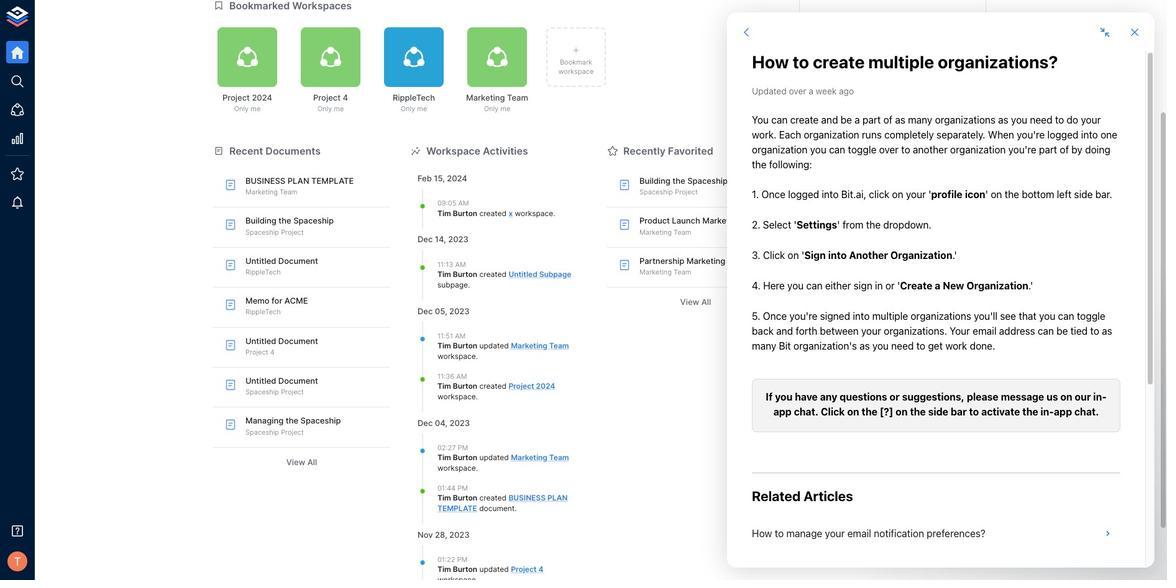 Task type: vqa. For each thing, say whether or not it's contained in the screenshot.


Task type: locate. For each thing, give the bounding box(es) containing it.
document inside untitled document project 4
[[278, 336, 318, 346]]

1 only from the left
[[234, 105, 249, 113]]

updated inside 11:51 am tim burton updated marketing team workspace .
[[480, 341, 509, 351]]

0 vertical spatial 4
[[343, 93, 348, 103]]

marketing team for product
[[640, 228, 691, 237]]

only inside project 4 only me
[[317, 105, 332, 113]]

created left x 'link'
[[480, 209, 507, 218]]

1 vertical spatial plan
[[548, 494, 568, 503]]

untitled inside untitled document rippletech
[[246, 256, 276, 266]]

tim burton created
[[438, 494, 509, 503]]

documents left used
[[815, 61, 855, 70]]

2024 down 11:51 am tim burton updated marketing team workspace .
[[536, 382, 555, 391]]

2 vertical spatial document
[[278, 376, 318, 386]]

2 burton from the top
[[453, 270, 477, 279]]

template for business plan template
[[438, 504, 477, 513]]

document inside untitled document rippletech
[[278, 256, 318, 266]]

1 horizontal spatial template
[[438, 504, 477, 513]]

2 horizontal spatial 2024
[[536, 382, 555, 391]]

burton down 02:27
[[453, 453, 477, 463]]

1 marketing team from the top
[[640, 228, 691, 237]]

tim down 09:05
[[438, 209, 451, 218]]

1 updated from the top
[[480, 341, 509, 351]]

burton down 11:51
[[453, 341, 477, 351]]

5 burton from the top
[[453, 453, 477, 463]]

building for building the spaceship spaceship project
[[246, 216, 277, 226]]

2 dec from the top
[[418, 306, 433, 316]]

workspace right x
[[515, 209, 553, 218]]

updated
[[480, 341, 509, 351], [480, 453, 509, 463], [480, 565, 509, 575]]

untitled up memo
[[246, 256, 276, 266]]

2 vertical spatial dec
[[418, 418, 433, 428]]

marketing inside the marketing team only me
[[466, 93, 505, 103]]

the
[[673, 176, 685, 186], [279, 216, 291, 226], [286, 416, 298, 426]]

workspace for 11:51 am tim burton updated marketing team workspace .
[[438, 352, 476, 361]]

the for managing the spaceship spaceship project
[[286, 416, 298, 426]]

marketing
[[466, 93, 505, 103], [246, 188, 278, 197], [703, 216, 741, 226], [640, 228, 672, 237], [687, 256, 726, 266], [640, 268, 672, 277], [511, 341, 548, 351], [511, 453, 548, 463]]

team inside 11:51 am tim burton updated marketing team workspace .
[[549, 341, 569, 351]]

untitled inside untitled document project 4
[[246, 336, 276, 346]]

burton inside 01:22 pm tim burton updated project 4
[[453, 565, 477, 575]]

0 horizontal spatial view all
[[286, 457, 317, 467]]

updated inside 02:27 pm tim burton updated marketing team workspace .
[[480, 453, 509, 463]]

3 dec from the top
[[418, 418, 433, 428]]

burton for 11:51 am tim burton updated marketing team workspace .
[[453, 341, 477, 351]]

workspace down bookmark
[[559, 67, 594, 76]]

burton inside 09:05 am tim burton created x workspace .
[[453, 209, 477, 218]]

team
[[507, 93, 528, 103], [280, 188, 297, 197], [674, 228, 691, 237], [674, 268, 691, 277], [549, 341, 569, 351], [549, 453, 569, 463]]

recently favorited
[[623, 145, 713, 157]]

document down the "building the spaceship spaceship project"
[[278, 256, 318, 266]]

2 tim from the top
[[438, 270, 451, 279]]

0 vertical spatial view
[[680, 297, 699, 307]]

0 vertical spatial building
[[640, 176, 671, 186]]

plan for business plan template
[[548, 494, 568, 503]]

1 horizontal spatial view all button
[[607, 293, 784, 312]]

2023
[[448, 235, 469, 244], [449, 306, 470, 316], [450, 418, 470, 428], [449, 530, 470, 540]]

pm right 02:27
[[458, 444, 468, 452]]

workspace activities
[[426, 145, 528, 157]]

1 marketing team link from the top
[[511, 341, 569, 351]]

view all button down managing the spaceship spaceship project
[[213, 453, 390, 472]]

2023 right 05,
[[449, 306, 470, 316]]

burton
[[453, 209, 477, 218], [453, 270, 477, 279], [453, 341, 477, 351], [453, 382, 477, 391], [453, 453, 477, 463], [453, 494, 477, 503], [453, 565, 477, 575]]

project
[[222, 93, 250, 103], [313, 93, 341, 103], [675, 188, 698, 197], [281, 228, 304, 237], [246, 348, 268, 357], [509, 382, 534, 391], [281, 388, 304, 397], [281, 428, 304, 437], [511, 565, 537, 575]]

updated up tim burton created
[[480, 453, 509, 463]]

workspace inside 11:36 am tim burton created project 2024 workspace .
[[438, 392, 476, 401]]

tim for 02:27 pm tim burton updated marketing team workspace .
[[438, 453, 451, 463]]

tim inside 01:22 pm tim burton updated project 4
[[438, 565, 451, 575]]

4 tim from the top
[[438, 382, 451, 391]]

pm inside 02:27 pm tim burton updated marketing team workspace .
[[458, 444, 468, 452]]

1 vertical spatial 4
[[270, 348, 275, 357]]

document for untitled document project 4
[[278, 336, 318, 346]]

tim down 11:36
[[438, 382, 451, 391]]

untitled
[[246, 256, 276, 266], [509, 270, 537, 279], [246, 336, 276, 346], [246, 376, 276, 386]]

1 vertical spatial view all
[[286, 457, 317, 467]]

1 horizontal spatial all
[[702, 297, 711, 307]]

updated up 11:36 am tim burton created project 2024 workspace .
[[480, 341, 509, 351]]

1 vertical spatial all
[[308, 457, 317, 467]]

building
[[640, 176, 671, 186], [246, 216, 277, 226]]

2 me from the left
[[334, 105, 344, 113]]

2023 for dec 05, 2023
[[449, 306, 470, 316]]

project 2024 only me
[[222, 93, 272, 113]]

t button
[[4, 548, 31, 576]]

recently
[[623, 145, 666, 157]]

am inside 11:13 am tim burton created untitled subpage subpage .
[[455, 260, 466, 269]]

untitled for untitled document spaceship project
[[246, 376, 276, 386]]

0 horizontal spatial building
[[246, 216, 277, 226]]

2 marketing team link from the top
[[511, 453, 569, 463]]

burton down 09:05
[[453, 209, 477, 218]]

tim for 11:51 am tim burton updated marketing team workspace .
[[438, 341, 451, 351]]

untitled up managing
[[246, 376, 276, 386]]

am inside 11:51 am tim burton updated marketing team workspace .
[[455, 332, 466, 340]]

3 tim from the top
[[438, 341, 451, 351]]

documents
[[815, 61, 855, 70], [266, 145, 321, 157]]

4 burton from the top
[[453, 382, 477, 391]]

memo for acme rippletech
[[246, 296, 308, 317]]

view all down managing the spaceship spaceship project
[[286, 457, 317, 467]]

the inside the "building the spaceship spaceship project"
[[279, 216, 291, 226]]

1 vertical spatial the
[[279, 216, 291, 226]]

documents up the business plan template marketing team
[[266, 145, 321, 157]]

5 tim from the top
[[438, 453, 451, 463]]

2 horizontal spatial 4
[[539, 565, 543, 575]]

0 horizontal spatial view all button
[[213, 453, 390, 472]]

1 vertical spatial building
[[246, 216, 277, 226]]

1 dec from the top
[[418, 235, 433, 244]]

managing
[[246, 416, 284, 426]]

0 horizontal spatial business
[[246, 176, 285, 186]]

me for project 2024
[[251, 105, 261, 113]]

pm inside 01:22 pm tim burton updated project 4
[[457, 556, 468, 564]]

2 marketing team from the top
[[640, 268, 691, 277]]

0 horizontal spatial all
[[308, 457, 317, 467]]

burton inside 11:36 am tim burton created project 2024 workspace .
[[453, 382, 477, 391]]

3 only from the left
[[401, 105, 415, 113]]

the up spaceship project
[[673, 176, 685, 186]]

09:05 am tim burton created x workspace .
[[438, 199, 555, 218]]

1 vertical spatial document
[[278, 336, 318, 346]]

marketing team link up project 2024 link on the bottom of the page
[[511, 341, 569, 351]]

tim inside 09:05 am tim burton created x workspace .
[[438, 209, 451, 218]]

1 horizontal spatial business
[[509, 494, 546, 503]]

business up document
[[509, 494, 546, 503]]

rippletech inside untitled document rippletech
[[246, 268, 281, 277]]

building inside the "building the spaceship spaceship project"
[[246, 216, 277, 226]]

project inside project 2024 only me
[[222, 93, 250, 103]]

2 vertical spatial rippletech
[[246, 308, 281, 317]]

only inside project 2024 only me
[[234, 105, 249, 113]]

2024 up "recent documents" on the left top
[[252, 93, 272, 103]]

burton inside 11:51 am tim burton updated marketing team workspace .
[[453, 341, 477, 351]]

the for building the spaceship spaceship project
[[279, 216, 291, 226]]

2 vertical spatial updated
[[480, 565, 509, 575]]

launch
[[672, 216, 700, 226]]

burton inside 11:13 am tim burton created untitled subpage subpage .
[[453, 270, 477, 279]]

view all button down partnership marketing plan
[[607, 293, 784, 312]]

x
[[509, 209, 513, 218]]

14,
[[435, 235, 446, 244]]

1 burton from the top
[[453, 209, 477, 218]]

project inside the "building the spaceship spaceship project"
[[281, 228, 304, 237]]

. inside 11:51 am tim burton updated marketing team workspace .
[[476, 352, 478, 361]]

marketing team
[[640, 228, 691, 237], [640, 268, 691, 277]]

the for building the spaceship
[[673, 176, 685, 186]]

created
[[480, 209, 507, 218], [480, 270, 507, 279], [480, 382, 507, 391], [480, 494, 507, 503]]

am right 09:05
[[458, 199, 469, 208]]

view all button
[[607, 293, 784, 312], [213, 453, 390, 472]]

untitled for untitled document project 4
[[246, 336, 276, 346]]

0 vertical spatial template
[[311, 176, 354, 186]]

2023 right 28,
[[449, 530, 470, 540]]

tim for 11:36 am tim burton created project 2024 workspace .
[[438, 382, 451, 391]]

2 help image from the top
[[799, 226, 986, 275]]

the inside managing the spaceship spaceship project
[[286, 416, 298, 426]]

plan for business plan template marketing team
[[288, 176, 309, 186]]

1 horizontal spatial documents
[[815, 61, 855, 70]]

me inside the marketing team only me
[[501, 105, 510, 113]]

1 vertical spatial pm
[[458, 484, 468, 493]]

bookmark workspace button
[[546, 27, 606, 87]]

view down partnership marketing plan
[[680, 297, 699, 307]]

burton down 11:36
[[453, 382, 477, 391]]

workspace down 11:36
[[438, 392, 476, 401]]

template
[[311, 176, 354, 186], [438, 504, 477, 513]]

template inside business plan template
[[438, 504, 477, 513]]

created for untitled
[[480, 270, 507, 279]]

business down "recent documents" on the left top
[[246, 176, 285, 186]]

4 created from the top
[[480, 494, 507, 503]]

3 updated from the top
[[480, 565, 509, 575]]

recent documents
[[229, 145, 321, 157]]

0 vertical spatial all
[[702, 297, 711, 307]]

help image
[[799, 163, 986, 213], [799, 226, 986, 275], [799, 289, 986, 338], [799, 351, 986, 401]]

tim down 01:22
[[438, 565, 451, 575]]

me inside project 2024 only me
[[251, 105, 261, 113]]

1 vertical spatial business
[[509, 494, 546, 503]]

document down untitled document project 4
[[278, 376, 318, 386]]

1 help image from the top
[[799, 163, 986, 213]]

marketing team link up business plan template link in the left bottom of the page
[[511, 453, 569, 463]]

building the spaceship spaceship project
[[246, 216, 334, 237]]

project inside 11:36 am tim burton created project 2024 workspace .
[[509, 382, 534, 391]]

team inside 02:27 pm tim burton updated marketing team workspace .
[[549, 453, 569, 463]]

0 vertical spatial view all
[[680, 297, 711, 307]]

tim down 11:13
[[438, 270, 451, 279]]

0 horizontal spatial view
[[286, 457, 305, 467]]

marketing down "recent documents" on the left top
[[246, 188, 278, 197]]

all down partnership marketing plan
[[702, 297, 711, 307]]

11:13 am tim burton created untitled subpage subpage .
[[438, 260, 571, 289]]

plan inside the business plan template marketing team
[[288, 176, 309, 186]]

burton down 01:44 pm
[[453, 494, 477, 503]]

4 inside 01:22 pm tim burton updated project 4
[[539, 565, 543, 575]]

document down acme on the bottom of the page
[[278, 336, 318, 346]]

1 created from the top
[[480, 209, 507, 218]]

burton inside 02:27 pm tim burton updated marketing team workspace .
[[453, 453, 477, 463]]

am right 11:36
[[456, 372, 467, 381]]

am for project
[[456, 372, 467, 381]]

workspace up 01:44 pm
[[438, 464, 476, 473]]

project inside project 4 only me
[[313, 93, 341, 103]]

untitled inside untitled document spaceship project
[[246, 376, 276, 386]]

building up untitled document rippletech
[[246, 216, 277, 226]]

. inside 11:13 am tim burton created untitled subpage subpage .
[[468, 280, 470, 289]]

0 vertical spatial marketing team link
[[511, 341, 569, 351]]

2 vertical spatial the
[[286, 416, 298, 426]]

1 horizontal spatial plan
[[548, 494, 568, 503]]

1 horizontal spatial view
[[680, 297, 699, 307]]

spaceship up managing
[[246, 388, 279, 397]]

tim inside 11:13 am tim burton created untitled subpage subpage .
[[438, 270, 451, 279]]

2023 right 04,
[[450, 418, 470, 428]]

4 only from the left
[[484, 105, 499, 113]]

project 4 only me
[[313, 93, 348, 113]]

updated for workspace
[[480, 341, 509, 351]]

1 horizontal spatial 4
[[343, 93, 348, 103]]

workspace inside 09:05 am tim burton created x workspace .
[[515, 209, 553, 218]]

. inside 11:36 am tim burton created project 2024 workspace .
[[476, 392, 478, 401]]

1 vertical spatial updated
[[480, 453, 509, 463]]

workspace inside 02:27 pm tim burton updated marketing team workspace .
[[438, 464, 476, 473]]

project 2024 link
[[509, 382, 555, 391]]

spaceship down the business plan template marketing team
[[293, 216, 334, 226]]

02:27
[[438, 444, 456, 452]]

1 vertical spatial template
[[438, 504, 477, 513]]

created inside 11:13 am tim burton created untitled subpage subpage .
[[480, 270, 507, 279]]

dialog
[[727, 12, 1155, 568]]

am
[[458, 199, 469, 208], [455, 260, 466, 269], [455, 332, 466, 340], [456, 372, 467, 381]]

1 vertical spatial marketing team
[[640, 268, 691, 277]]

. inside 02:27 pm tim burton updated marketing team workspace .
[[476, 464, 478, 473]]

1 vertical spatial documents
[[266, 145, 321, 157]]

7 burton from the top
[[453, 565, 477, 575]]

0 vertical spatial 2024
[[252, 93, 272, 103]]

2023 right 14,
[[448, 235, 469, 244]]

2024 inside project 2024 only me
[[252, 93, 272, 103]]

0 horizontal spatial 4
[[270, 348, 275, 357]]

marketing team link
[[511, 341, 569, 351], [511, 453, 569, 463]]

1 vertical spatial rippletech
[[246, 268, 281, 277]]

6 tim from the top
[[438, 494, 451, 503]]

created up document .
[[480, 494, 507, 503]]

3 document from the top
[[278, 376, 318, 386]]

am for untitled
[[455, 260, 466, 269]]

0 vertical spatial marketing team
[[640, 228, 691, 237]]

burton for 02:27 pm tim burton updated marketing team workspace .
[[453, 453, 477, 463]]

all for the rightmost 'view all' button
[[702, 297, 711, 307]]

untitled down memo for acme rippletech
[[246, 336, 276, 346]]

0 vertical spatial business
[[246, 176, 285, 186]]

dec for dec 14, 2023
[[418, 235, 433, 244]]

marketing team down 'partnership'
[[640, 268, 691, 277]]

business
[[246, 176, 285, 186], [509, 494, 546, 503]]

0 vertical spatial updated
[[480, 341, 509, 351]]

document for untitled document spaceship project
[[278, 376, 318, 386]]

marketing up project 2024 link on the bottom of the page
[[511, 341, 548, 351]]

business plan template link
[[438, 494, 568, 513]]

workspace up 11:36
[[438, 352, 476, 361]]

only for marketing team
[[484, 105, 499, 113]]

business inside the business plan template marketing team
[[246, 176, 285, 186]]

tim down 11:51
[[438, 341, 451, 351]]

plan
[[744, 216, 760, 226], [728, 256, 744, 266]]

2 document from the top
[[278, 336, 318, 346]]

created inside 09:05 am tim burton created x workspace .
[[480, 209, 507, 218]]

recent
[[229, 145, 263, 157]]

view all down partnership marketing plan
[[680, 297, 711, 307]]

dec for dec 04, 2023
[[418, 418, 433, 428]]

1 horizontal spatial view all
[[680, 297, 711, 307]]

1 tim from the top
[[438, 209, 451, 218]]

am right 11:51
[[455, 332, 466, 340]]

bookmark workspace
[[559, 58, 594, 76]]

rippletech
[[393, 93, 435, 103], [246, 268, 281, 277], [246, 308, 281, 317]]

me
[[251, 105, 261, 113], [334, 105, 344, 113], [417, 105, 427, 113], [501, 105, 510, 113]]

2024 inside 11:36 am tim burton created project 2024 workspace .
[[536, 382, 555, 391]]

0 horizontal spatial plan
[[288, 176, 309, 186]]

1 horizontal spatial building
[[640, 176, 671, 186]]

dec left 04,
[[418, 418, 433, 428]]

2 vertical spatial 4
[[539, 565, 543, 575]]

pm up tim burton created
[[458, 484, 468, 493]]

burton for 09:05 am tim burton created x workspace .
[[453, 209, 477, 218]]

burton up 'subpage'
[[453, 270, 477, 279]]

view all for the rightmost 'view all' button
[[680, 297, 711, 307]]

09:05
[[438, 199, 456, 208]]

1 vertical spatial plan
[[728, 256, 744, 266]]

document inside untitled document spaceship project
[[278, 376, 318, 386]]

managing the spaceship spaceship project
[[246, 416, 341, 437]]

1 me from the left
[[251, 105, 261, 113]]

3 me from the left
[[417, 105, 427, 113]]

0 horizontal spatial template
[[311, 176, 354, 186]]

0 vertical spatial dec
[[418, 235, 433, 244]]

view all for bottommost 'view all' button
[[286, 457, 317, 467]]

2 created from the top
[[480, 270, 507, 279]]

created left untitled subpage link
[[480, 270, 507, 279]]

2 updated from the top
[[480, 453, 509, 463]]

0 vertical spatial plan
[[288, 176, 309, 186]]

marketing team down product
[[640, 228, 691, 237]]

2 vertical spatial 2024
[[536, 382, 555, 391]]

template inside the business plan template marketing team
[[311, 176, 354, 186]]

2 only from the left
[[317, 105, 332, 113]]

1 vertical spatial dec
[[418, 306, 433, 316]]

1 vertical spatial view all button
[[213, 453, 390, 472]]

untitled inside 11:13 am tim burton created untitled subpage subpage .
[[509, 270, 537, 279]]

tim for 09:05 am tim burton created x workspace .
[[438, 209, 451, 218]]

dec left 14,
[[418, 235, 433, 244]]

. for 02:27 pm tim burton updated marketing team workspace .
[[476, 464, 478, 473]]

4 me from the left
[[501, 105, 510, 113]]

created inside 11:36 am tim burton created project 2024 workspace .
[[480, 382, 507, 391]]

project 4 link
[[511, 565, 543, 575]]

tim down 01:44
[[438, 494, 451, 503]]

1 horizontal spatial 2024
[[447, 173, 467, 183]]

11:51 am tim burton updated marketing team workspace .
[[438, 332, 569, 361]]

tim inside 11:51 am tim burton updated marketing team workspace .
[[438, 341, 451, 351]]

0 vertical spatial view all button
[[607, 293, 784, 312]]

7 tim from the top
[[438, 565, 451, 575]]

pm right 01:22
[[457, 556, 468, 564]]

1 vertical spatial 2024
[[447, 173, 467, 183]]

project inside managing the spaceship spaceship project
[[281, 428, 304, 437]]

1 vertical spatial marketing team link
[[511, 453, 569, 463]]

0 vertical spatial pm
[[458, 444, 468, 452]]

all
[[702, 297, 711, 307], [308, 457, 317, 467]]

untitled left subpage
[[509, 270, 537, 279]]

subpage
[[539, 270, 571, 279]]

rippletech only me
[[393, 93, 435, 113]]

marketing up business plan template link in the left bottom of the page
[[511, 453, 548, 463]]

burton for 01:22 pm tim burton updated project 4
[[453, 565, 477, 575]]

marketing team only me
[[466, 93, 528, 113]]

updated left project 4 link
[[480, 565, 509, 575]]

tim inside 11:36 am tim burton created project 2024 workspace .
[[438, 382, 451, 391]]

tim down 02:27
[[438, 453, 451, 463]]

burton down 01:22
[[453, 565, 477, 575]]

the right managing
[[286, 416, 298, 426]]

marketing right "launch"
[[703, 216, 741, 226]]

t
[[14, 555, 21, 569]]

building up spaceship project
[[640, 176, 671, 186]]

dec left 05,
[[418, 306, 433, 316]]

0 vertical spatial document
[[278, 256, 318, 266]]

workspace inside 11:51 am tim burton updated marketing team workspace .
[[438, 352, 476, 361]]

2024
[[252, 93, 272, 103], [447, 173, 467, 183], [536, 382, 555, 391]]

business inside business plan template
[[509, 494, 546, 503]]

all down managing the spaceship spaceship project
[[308, 457, 317, 467]]

pm
[[458, 444, 468, 452], [458, 484, 468, 493], [457, 556, 468, 564]]

the down the business plan template marketing team
[[279, 216, 291, 226]]

4
[[343, 93, 348, 103], [270, 348, 275, 357], [539, 565, 543, 575]]

0 horizontal spatial 2024
[[252, 93, 272, 103]]

only
[[234, 105, 249, 113], [317, 105, 332, 113], [401, 105, 415, 113], [484, 105, 499, 113]]

.
[[553, 209, 555, 218], [468, 280, 470, 289], [476, 352, 478, 361], [476, 392, 478, 401], [476, 464, 478, 473], [515, 504, 517, 513]]

view all
[[680, 297, 711, 307], [286, 457, 317, 467]]

3 created from the top
[[480, 382, 507, 391]]

am right 11:13
[[455, 260, 466, 269]]

created left project 2024 link on the bottom of the page
[[480, 382, 507, 391]]

tim for 01:22 pm tim burton updated project 4
[[438, 565, 451, 575]]

untitled document spaceship project
[[246, 376, 318, 397]]

am inside 09:05 am tim burton created x workspace .
[[458, 199, 469, 208]]

tim inside 02:27 pm tim burton updated marketing team workspace .
[[438, 453, 451, 463]]

am inside 11:36 am tim burton created project 2024 workspace .
[[456, 372, 467, 381]]

workspace
[[559, 67, 594, 76], [515, 209, 553, 218], [438, 352, 476, 361], [438, 392, 476, 401], [438, 464, 476, 473]]

0 vertical spatial plan
[[744, 216, 760, 226]]

view down managing the spaceship spaceship project
[[286, 457, 305, 467]]

spaceship inside untitled document spaceship project
[[246, 388, 279, 397]]

1 document from the top
[[278, 256, 318, 266]]

plan inside business plan template
[[548, 494, 568, 503]]

0 vertical spatial the
[[673, 176, 685, 186]]

workspace inside button
[[559, 67, 594, 76]]

2 vertical spatial pm
[[457, 556, 468, 564]]

pm for project
[[457, 556, 468, 564]]

me inside project 4 only me
[[334, 105, 344, 113]]

document
[[278, 256, 318, 266], [278, 336, 318, 346], [278, 376, 318, 386]]

marketing up workspace activities
[[466, 93, 505, 103]]

only inside the marketing team only me
[[484, 105, 499, 113]]

2024 right 15,
[[447, 173, 467, 183]]

view
[[680, 297, 699, 307], [286, 457, 305, 467]]

3 burton from the top
[[453, 341, 477, 351]]



Task type: describe. For each thing, give the bounding box(es) containing it.
2023 for dec 14, 2023
[[448, 235, 469, 244]]

01:44 pm
[[438, 484, 468, 493]]

product launch marketing plan
[[640, 216, 760, 226]]

rippletech inside memo for acme rippletech
[[246, 308, 281, 317]]

4 help image from the top
[[799, 351, 986, 401]]

01:22
[[438, 556, 455, 564]]

document for untitled document rippletech
[[278, 256, 318, 266]]

untitled document project 4
[[246, 336, 318, 357]]

created for x
[[480, 209, 507, 218]]

project inside 01:22 pm tim burton updated project 4
[[511, 565, 537, 575]]

11:36 am tim burton created project 2024 workspace .
[[438, 372, 555, 401]]

updated inside 01:22 pm tim burton updated project 4
[[480, 565, 509, 575]]

document
[[479, 504, 515, 513]]

project inside untitled document project 4
[[246, 348, 268, 357]]

upgrade button
[[865, 105, 921, 128]]

only for project 2024
[[234, 105, 249, 113]]

untitled document rippletech
[[246, 256, 318, 277]]

untitled for untitled document rippletech
[[246, 256, 276, 266]]

documents used
[[815, 61, 875, 70]]

0 vertical spatial rippletech
[[393, 93, 435, 103]]

me for marketing team
[[501, 105, 510, 113]]

. for 11:36 am tim burton created project 2024 workspace .
[[476, 392, 478, 401]]

15,
[[434, 173, 445, 183]]

untitled subpage link
[[509, 270, 571, 279]]

01:44
[[438, 484, 456, 493]]

feb
[[418, 173, 432, 183]]

x link
[[509, 209, 513, 218]]

marketing team link for project 2024
[[511, 341, 569, 351]]

marketing down product launch marketing plan
[[687, 256, 726, 266]]

spaceship project
[[640, 188, 698, 197]]

dec for dec 05, 2023
[[418, 306, 433, 316]]

05,
[[435, 306, 447, 316]]

upgrade
[[875, 111, 911, 121]]

used
[[857, 61, 875, 70]]

document .
[[477, 504, 517, 513]]

team inside the business plan template marketing team
[[280, 188, 297, 197]]

. for 11:13 am tim burton created untitled subpage subpage .
[[468, 280, 470, 289]]

dec 05, 2023
[[418, 306, 470, 316]]

11:36
[[438, 372, 454, 381]]

activities
[[483, 145, 528, 157]]

only inside rippletech only me
[[401, 105, 415, 113]]

feb 15, 2024
[[418, 173, 467, 183]]

acme
[[285, 296, 308, 306]]

/
[[958, 61, 961, 70]]

marketing inside 11:51 am tim burton updated marketing team workspace .
[[511, 341, 548, 351]]

2023 for nov 28, 2023
[[449, 530, 470, 540]]

building the spaceship
[[640, 176, 728, 186]]

favorited
[[668, 145, 713, 157]]

marketing team link for business plan template
[[511, 453, 569, 463]]

nov 28, 2023
[[418, 530, 470, 540]]

spaceship up untitled document rippletech
[[246, 228, 279, 237]]

dec 04, 2023
[[418, 418, 470, 428]]

building for building the spaceship
[[640, 176, 671, 186]]

business plan template
[[438, 494, 568, 513]]

me for project 4
[[334, 105, 344, 113]]

workspace for 11:36 am tim burton created project 2024 workspace .
[[438, 392, 476, 401]]

spaceship down favorited
[[688, 176, 728, 186]]

spaceship down untitled document spaceship project
[[301, 416, 341, 426]]

burton for 11:13 am tim burton created untitled subpage subpage .
[[453, 270, 477, 279]]

product
[[640, 216, 670, 226]]

spaceship up product
[[640, 188, 673, 197]]

team inside the marketing team only me
[[507, 93, 528, 103]]

0 horizontal spatial documents
[[266, 145, 321, 157]]

0 vertical spatial documents
[[815, 61, 855, 70]]

all for bottommost 'view all' button
[[308, 457, 317, 467]]

. inside 09:05 am tim burton created x workspace .
[[553, 209, 555, 218]]

business for business plan template
[[509, 494, 546, 503]]

28,
[[435, 530, 447, 540]]

10
[[963, 61, 971, 70]]

pm for marketing
[[458, 444, 468, 452]]

partnership marketing plan
[[640, 256, 744, 266]]

dec 14, 2023
[[418, 235, 469, 244]]

2023 for dec 04, 2023
[[450, 418, 470, 428]]

partnership
[[640, 256, 685, 266]]

for
[[272, 296, 282, 306]]

11
[[949, 61, 956, 70]]

business for business plan template marketing team
[[246, 176, 285, 186]]

template for business plan template marketing team
[[311, 176, 354, 186]]

me inside rippletech only me
[[417, 105, 427, 113]]

6 burton from the top
[[453, 494, 477, 503]]

4 inside untitled document project 4
[[270, 348, 275, 357]]

01:22 pm tim burton updated project 4
[[438, 556, 543, 575]]

burton for 11:36 am tim burton created project 2024 workspace .
[[453, 382, 477, 391]]

11:51
[[438, 332, 453, 340]]

created for project
[[480, 382, 507, 391]]

04,
[[435, 418, 448, 428]]

memo
[[246, 296, 270, 306]]

4 inside project 4 only me
[[343, 93, 348, 103]]

workspace
[[426, 145, 481, 157]]

spaceship down managing
[[246, 428, 279, 437]]

am for marketing
[[455, 332, 466, 340]]

workspace for 02:27 pm tim burton updated marketing team workspace .
[[438, 464, 476, 473]]

bookmark
[[560, 58, 592, 66]]

3 help image from the top
[[799, 289, 986, 338]]

subpage
[[438, 280, 468, 289]]

marketing down product
[[640, 228, 672, 237]]

updated for document
[[480, 453, 509, 463]]

marketing team for partnership
[[640, 268, 691, 277]]

tim for 11:13 am tim burton created untitled subpage subpage .
[[438, 270, 451, 279]]

business plan template marketing team
[[246, 176, 354, 197]]

only for project 4
[[317, 105, 332, 113]]

. for 11:51 am tim burton updated marketing team workspace .
[[476, 352, 478, 361]]

am for x
[[458, 199, 469, 208]]

02:27 pm tim burton updated marketing team workspace .
[[438, 444, 569, 473]]

marketing inside the business plan template marketing team
[[246, 188, 278, 197]]

nov
[[418, 530, 433, 540]]

marketing down 'partnership'
[[640, 268, 672, 277]]

11 / 10
[[949, 61, 971, 70]]

1 vertical spatial view
[[286, 457, 305, 467]]

11:13
[[438, 260, 453, 269]]

marketing inside 02:27 pm tim burton updated marketing team workspace .
[[511, 453, 548, 463]]

project inside untitled document spaceship project
[[281, 388, 304, 397]]



